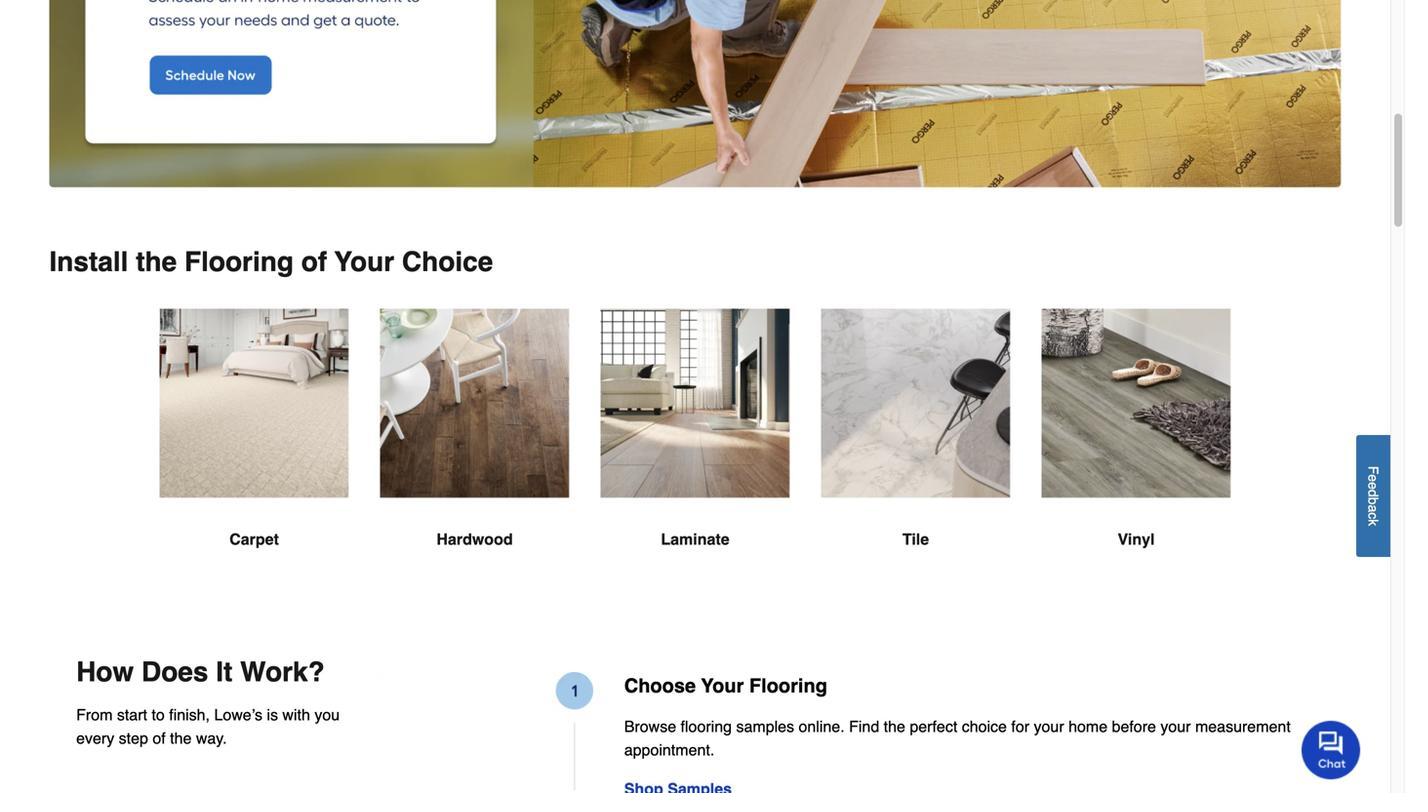 Task type: describe. For each thing, give the bounding box(es) containing it.
1 e from the top
[[1366, 474, 1381, 482]]

choice
[[962, 718, 1007, 736]]

every
[[76, 729, 114, 747]]

how does it work?
[[76, 657, 325, 688]]

perfect
[[910, 718, 957, 736]]

b
[[1366, 497, 1381, 505]]

tile link
[[821, 309, 1010, 598]]

way.
[[196, 729, 227, 747]]

k
[[1366, 519, 1381, 526]]

2 e from the top
[[1366, 482, 1381, 490]]

it
[[216, 657, 233, 688]]

carpet link
[[160, 309, 349, 598]]

you
[[315, 706, 340, 724]]

install the flooring of your choice
[[49, 246, 493, 278]]

a room with vinyl floor, an area rug and beige shoes. image
[[1042, 309, 1231, 498]]

carpet
[[229, 530, 279, 548]]

vinyl
[[1118, 530, 1155, 548]]

is
[[267, 706, 278, 724]]

hardwood
[[437, 530, 513, 548]]

chat invite button image
[[1302, 720, 1361, 780]]

the inside browse flooring samples online. find the perfect choice for your home before your measurement appointment.
[[884, 718, 905, 736]]

measurement
[[1195, 718, 1291, 736]]

does
[[141, 657, 208, 688]]

flooring for your
[[749, 675, 827, 697]]

browse
[[624, 718, 676, 736]]

finish,
[[169, 706, 210, 724]]

of inside from start to finish, lowe's is with you every step of the way.
[[153, 729, 166, 747]]

0 vertical spatial of
[[301, 246, 327, 278]]

laminate link
[[601, 309, 790, 598]]

2 your from the left
[[1161, 718, 1191, 736]]

1 your from the left
[[1034, 718, 1064, 736]]

flooring
[[681, 718, 732, 736]]

browse flooring samples online. find the perfect choice for your home before your measurement appointment.
[[624, 718, 1291, 759]]

samples
[[736, 718, 794, 736]]

1 vertical spatial your
[[701, 675, 744, 697]]

home
[[1069, 718, 1108, 736]]



Task type: locate. For each thing, give the bounding box(es) containing it.
1 horizontal spatial flooring
[[749, 675, 827, 697]]

your up flooring
[[701, 675, 744, 697]]

1 vertical spatial flooring
[[749, 675, 827, 697]]

before
[[1112, 718, 1156, 736]]

hardwood link
[[380, 309, 569, 598]]

your
[[334, 246, 394, 278], [701, 675, 744, 697]]

a
[[1366, 505, 1381, 512]]

laminate
[[661, 530, 729, 548]]

of
[[301, 246, 327, 278], [153, 729, 166, 747]]

step
[[119, 729, 148, 747]]

tile
[[902, 530, 929, 548]]

a bedroom with patterned beige carpet and a bed, table and chair. image
[[160, 309, 349, 498]]

lowe's
[[214, 706, 262, 724]]

0 horizontal spatial flooring
[[184, 246, 294, 278]]

from
[[76, 706, 113, 724]]

install
[[49, 246, 128, 278]]

f e e d b a c k
[[1366, 466, 1381, 526]]

e up d
[[1366, 474, 1381, 482]]

flooring for the
[[184, 246, 294, 278]]

a living room with light tone laminate floor, fireplace, beige sofa, side table and curtain sheers. image
[[601, 309, 790, 498]]

find
[[849, 718, 879, 736]]

c
[[1366, 512, 1381, 519]]

the down finish, at the bottom of page
[[170, 729, 192, 747]]

the right the find at the bottom right of page
[[884, 718, 905, 736]]

1 horizontal spatial of
[[301, 246, 327, 278]]

1 horizontal spatial your
[[701, 675, 744, 697]]

to
[[152, 706, 165, 724]]

start your flooring project today. schedule an in-home measurement and get a quote. image
[[49, 0, 1341, 188]]

choose your flooring
[[624, 675, 827, 697]]

0 vertical spatial flooring
[[184, 246, 294, 278]]

1 vertical spatial of
[[153, 729, 166, 747]]

e up b
[[1366, 482, 1381, 490]]

0 horizontal spatial of
[[153, 729, 166, 747]]

deep brown hardwood floors with a small table and chairs. image
[[380, 309, 569, 498]]

an icon of the number 1. image
[[376, 672, 593, 791]]

your right for
[[1034, 718, 1064, 736]]

your right the before
[[1161, 718, 1191, 736]]

0 horizontal spatial your
[[1034, 718, 1064, 736]]

1 horizontal spatial your
[[1161, 718, 1191, 736]]

vinyl link
[[1042, 309, 1231, 598]]

work?
[[240, 657, 325, 688]]

flooring
[[184, 246, 294, 278], [749, 675, 827, 697]]

choose
[[624, 675, 696, 697]]

the right install
[[136, 246, 177, 278]]

f e e d b a c k button
[[1356, 435, 1390, 557]]

e
[[1366, 474, 1381, 482], [1366, 482, 1381, 490]]

how
[[76, 657, 134, 688]]

f
[[1366, 466, 1381, 474]]

0 horizontal spatial your
[[334, 246, 394, 278]]

for
[[1011, 718, 1029, 736]]

online.
[[799, 718, 845, 736]]

choice
[[402, 246, 493, 278]]

0 vertical spatial your
[[334, 246, 394, 278]]

the inside from start to finish, lowe's is with you every step of the way.
[[170, 729, 192, 747]]

your
[[1034, 718, 1064, 736], [1161, 718, 1191, 736]]

appointment.
[[624, 741, 715, 759]]

your left choice
[[334, 246, 394, 278]]

with
[[282, 706, 310, 724]]

the
[[136, 246, 177, 278], [884, 718, 905, 736], [170, 729, 192, 747]]

from start to finish, lowe's is with you every step of the way.
[[76, 706, 340, 747]]

d
[[1366, 490, 1381, 497]]

start
[[117, 706, 147, 724]]

a room with marble-look tile and black bar stools. image
[[821, 309, 1010, 498]]



Task type: vqa. For each thing, say whether or not it's contained in the screenshot.
the is
yes



